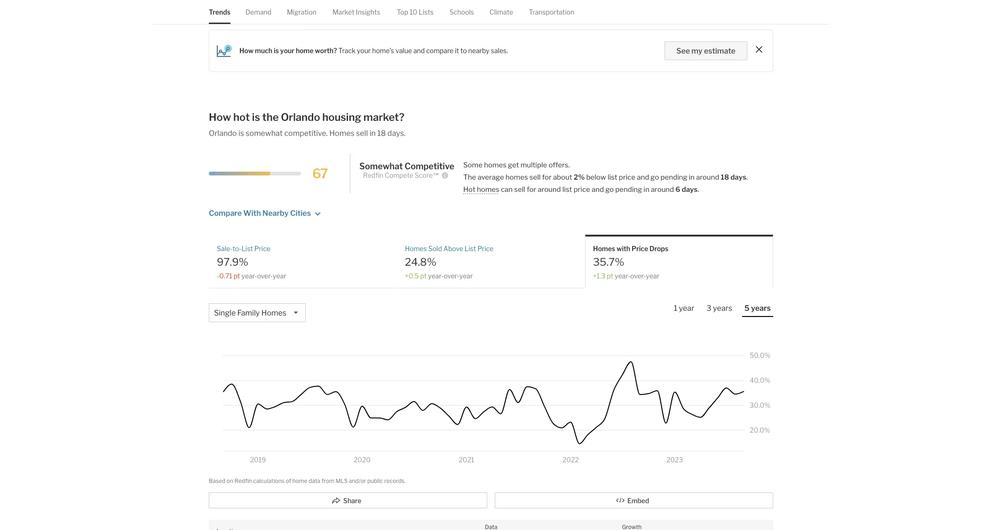 Task type: locate. For each thing, give the bounding box(es) containing it.
homes with price drops 35.7% +1.3 pt year-over-year
[[593, 245, 669, 280]]

1 horizontal spatial of
[[300, 11, 307, 19]]

how much is your home worth? track your home's value and compare it to nearby sales.
[[240, 47, 508, 55]]

1 vertical spatial sell
[[530, 173, 541, 182]]

1 year
[[674, 304, 695, 313]]

the inside orlando's median sale price is 16% lower than the national average.
[[751, 0, 761, 8]]

0 horizontal spatial redfin
[[235, 478, 252, 485]]

0 horizontal spatial pt
[[234, 272, 240, 280]]

of right cost
[[300, 11, 307, 19]]

0 horizontal spatial sell
[[356, 129, 368, 138]]

over- for 97.9%
[[257, 272, 273, 280]]

price right the 'above'
[[478, 245, 494, 253]]

home left data
[[293, 478, 308, 485]]

0 vertical spatial how
[[240, 47, 254, 55]]

2 vertical spatial and
[[592, 185, 604, 194]]

over- down with
[[631, 272, 646, 280]]

1 pt from the left
[[234, 272, 240, 280]]

1 your from the left
[[280, 47, 295, 55]]

1 vertical spatial for
[[527, 185, 537, 194]]

below
[[587, 173, 606, 182]]

2 years from the left
[[752, 304, 771, 313]]

homes
[[330, 129, 355, 138], [405, 245, 427, 253], [593, 245, 616, 253], [262, 309, 287, 318]]

0 horizontal spatial how
[[209, 111, 231, 123]]

1 horizontal spatial price
[[478, 245, 494, 253]]

is left "16%"
[[696, 0, 701, 8]]

pt right 0.71
[[234, 272, 240, 280]]

1 horizontal spatial go
[[651, 173, 659, 182]]

0 horizontal spatial list
[[242, 245, 253, 253]]

5
[[745, 304, 750, 313]]

the
[[464, 173, 476, 182]]

0 horizontal spatial list
[[563, 185, 572, 194]]

pt right '+1.3'
[[607, 272, 614, 280]]

pt inside 'homes sold above list price 24.8% +0.5 pt year-over-year'
[[420, 272, 427, 280]]

on
[[227, 478, 233, 485]]

years right 3
[[713, 304, 733, 313]]

year- inside sale-to-list price 97.9% -0.71 pt year-over-year
[[242, 272, 257, 280]]

3 over- from the left
[[631, 272, 646, 280]]

national right 10
[[424, 11, 449, 19]]

in
[[326, 11, 331, 19], [563, 11, 568, 19], [370, 129, 376, 138], [689, 173, 695, 182], [644, 185, 650, 194]]

1 vertical spatial days
[[682, 185, 698, 194]]

1 horizontal spatial redfin
[[363, 171, 384, 179]]

3 year- from the left
[[615, 272, 631, 280]]

0 vertical spatial sell
[[356, 129, 368, 138]]

schools link
[[450, 0, 474, 24]]

2 horizontal spatial over-
[[631, 272, 646, 280]]

2 over- from the left
[[444, 272, 460, 280]]

over-
[[257, 272, 273, 280], [444, 272, 460, 280], [631, 272, 646, 280]]

and
[[414, 47, 425, 55], [637, 173, 650, 182], [592, 185, 604, 194]]

homes down get
[[506, 173, 528, 182]]

price inside sale-to-list price 97.9% -0.71 pt year-over-year
[[254, 245, 271, 253]]

2 horizontal spatial sell
[[530, 173, 541, 182]]

1 horizontal spatial .
[[747, 173, 748, 182]]

mls
[[336, 478, 348, 485]]

for
[[542, 173, 552, 182], [527, 185, 537, 194]]

1 national from the left
[[209, 11, 234, 19]]

home right which
[[516, 11, 534, 19]]

pt right +0.5 on the bottom left
[[420, 272, 427, 280]]

national up "track home value" icon
[[209, 11, 234, 19]]

list right the 'above'
[[465, 245, 476, 253]]

homes inside homes with price drops 35.7% +1.3 pt year-over-year
[[593, 245, 616, 253]]

2 horizontal spatial around
[[697, 173, 720, 182]]

climate link
[[490, 0, 513, 24]]

trends
[[209, 8, 231, 16]]

sell right can
[[514, 185, 526, 194]]

2 horizontal spatial the
[[751, 0, 761, 8]]

based on redfin calculations of home data from mls and/or public records.
[[209, 478, 406, 485]]

1 horizontal spatial pending
[[661, 173, 688, 182]]

see
[[677, 47, 690, 56]]

calculations
[[253, 478, 285, 485]]

2 vertical spatial the
[[262, 111, 279, 123]]

1 vertical spatial home
[[296, 47, 314, 55]]

list up 97.9%
[[242, 245, 253, 253]]

2 national from the left
[[424, 11, 449, 19]]

redfin
[[363, 171, 384, 179], [235, 478, 252, 485]]

0 horizontal spatial price
[[574, 185, 591, 194]]

average
[[478, 173, 504, 182]]

is down hot
[[239, 129, 244, 138]]

2 horizontal spatial price
[[632, 245, 649, 253]]

1 horizontal spatial list
[[608, 173, 618, 182]]

5 years button
[[743, 303, 774, 317]]

homes
[[484, 161, 507, 169], [506, 173, 528, 182], [477, 185, 500, 194]]

0 horizontal spatial than
[[397, 11, 411, 19]]

1 vertical spatial how
[[209, 111, 231, 123]]

2 price from the left
[[478, 245, 494, 253]]

1 horizontal spatial than
[[736, 0, 750, 8]]

1 vertical spatial than
[[397, 11, 411, 19]]

over- inside 'homes sold above list price 24.8% +0.5 pt year-over-year'
[[444, 272, 460, 280]]

2 horizontal spatial and
[[637, 173, 650, 182]]

0 horizontal spatial of
[[286, 478, 291, 485]]

than right lower
[[736, 0, 750, 8]]

1 horizontal spatial list
[[465, 245, 476, 253]]

2 horizontal spatial year-
[[615, 272, 631, 280]]

compare with nearby cities
[[209, 209, 311, 218]]

1 vertical spatial redfin
[[235, 478, 252, 485]]

price right with
[[632, 245, 649, 253]]

redfin right on
[[235, 478, 252, 485]]

1 years from the left
[[713, 304, 733, 313]]

0 horizontal spatial for
[[527, 185, 537, 194]]

price inside orlando's median sale price is 16% lower than the national average.
[[679, 0, 695, 8]]

sale-to-list price 97.9% -0.71 pt year-over-year
[[217, 245, 286, 280]]

of right calculations
[[286, 478, 291, 485]]

years for 3 years
[[713, 304, 733, 313]]

0 vertical spatial list
[[608, 173, 618, 182]]

nearby
[[263, 209, 289, 218]]

pt for 24.8%
[[420, 272, 427, 280]]

days
[[731, 173, 747, 182], [682, 185, 698, 194]]

1 horizontal spatial how
[[240, 47, 254, 55]]

97.9%
[[217, 256, 248, 268]]

home left worth?
[[296, 47, 314, 55]]

single
[[214, 309, 236, 318]]

year- down 24.8%
[[428, 272, 444, 280]]

which
[[497, 11, 515, 19]]

0 horizontal spatial go
[[606, 185, 614, 194]]

1 vertical spatial 18
[[721, 173, 729, 182]]

0 horizontal spatial the
[[262, 111, 279, 123]]

1 average. from the left
[[235, 11, 261, 19]]

1 vertical spatial and
[[637, 173, 650, 182]]

1 vertical spatial of
[[286, 478, 291, 485]]

1 horizontal spatial the
[[413, 11, 423, 19]]

year inside 'homes sold above list price 24.8% +0.5 pt year-over-year'
[[460, 272, 473, 280]]

1 vertical spatial list
[[563, 185, 572, 194]]

0 horizontal spatial year-
[[242, 272, 257, 280]]

average. left overall
[[235, 11, 261, 19]]

0 horizontal spatial years
[[713, 304, 733, 313]]

homes up 35.7%
[[593, 245, 616, 253]]

10
[[410, 8, 418, 16]]

0 horizontal spatial around
[[538, 185, 561, 194]]

average. left learn
[[450, 11, 476, 19]]

0 vertical spatial the
[[751, 0, 761, 8]]

and down below
[[592, 185, 604, 194]]

with
[[617, 245, 631, 253]]

for left "about"
[[542, 173, 552, 182]]

over- inside sale-to-list price 97.9% -0.71 pt year-over-year
[[257, 272, 273, 280]]

1 horizontal spatial year-
[[428, 272, 444, 280]]

0 vertical spatial go
[[651, 173, 659, 182]]

over- right 0.71
[[257, 272, 273, 280]]

1 horizontal spatial years
[[752, 304, 771, 313]]

your right much at the top of the page
[[280, 47, 295, 55]]

5 years
[[745, 304, 771, 313]]

is
[[696, 0, 701, 8], [358, 11, 363, 19], [274, 47, 279, 55], [252, 111, 260, 123], [239, 129, 244, 138]]

share
[[343, 497, 362, 505]]

2%
[[574, 173, 585, 182]]

redfin compete score ™
[[363, 171, 440, 179]]

pt inside sale-to-list price 97.9% -0.71 pt year-over-year
[[234, 272, 240, 280]]

year- for 24.8%
[[428, 272, 444, 280]]

homes down average
[[477, 185, 500, 194]]

0 horizontal spatial and
[[414, 47, 425, 55]]

it
[[455, 47, 459, 55]]

1 vertical spatial pending
[[616, 185, 642, 194]]

can
[[501, 185, 513, 194]]

price right sale
[[679, 0, 695, 8]]

list right below
[[608, 173, 618, 182]]

how left hot
[[209, 111, 231, 123]]

market insights
[[333, 8, 381, 16]]

2 vertical spatial home
[[293, 478, 308, 485]]

some homes get multiple offers. the average homes  sell for about 2% below list price and  go pending in around 18 days . hot homes can  sell for around list price and  go pending in around 6 days .
[[464, 161, 748, 194]]

and right value
[[414, 47, 425, 55]]

year- inside homes with price drops 35.7% +1.3 pt year-over-year
[[615, 272, 631, 280]]

insights
[[356, 8, 381, 16]]

for down multiple
[[527, 185, 537, 194]]

0 horizontal spatial .
[[698, 185, 699, 194]]

learn
[[478, 11, 496, 19]]

1 horizontal spatial 18
[[721, 173, 729, 182]]

hot
[[464, 185, 476, 194]]

your right track
[[357, 47, 371, 55]]

records.
[[385, 478, 406, 485]]

1 price from the left
[[254, 245, 271, 253]]

1 horizontal spatial over-
[[444, 272, 460, 280]]

list
[[242, 245, 253, 253], [465, 245, 476, 253]]

2 year- from the left
[[428, 272, 444, 280]]

0 horizontal spatial your
[[280, 47, 295, 55]]

1 vertical spatial price
[[619, 173, 636, 182]]

3 years button
[[705, 303, 735, 316]]

0 horizontal spatial national
[[209, 11, 234, 19]]

0 vertical spatial days
[[731, 173, 747, 182]]

redfin down the somewhat on the left top
[[363, 171, 384, 179]]

1 horizontal spatial for
[[542, 173, 552, 182]]

over- down the 'above'
[[444, 272, 460, 280]]

2 list from the left
[[465, 245, 476, 253]]

the right lower
[[751, 0, 761, 8]]

0 vertical spatial redfin
[[363, 171, 384, 179]]

1 horizontal spatial your
[[357, 47, 371, 55]]

18
[[378, 129, 386, 138], [721, 173, 729, 182]]

year- down 97.9%
[[242, 272, 257, 280]]

based
[[209, 478, 226, 485]]

list down "about"
[[563, 185, 572, 194]]

1 horizontal spatial around
[[651, 185, 674, 194]]

the up somewhat on the left top of page
[[262, 111, 279, 123]]

3 price from the left
[[632, 245, 649, 253]]

67
[[312, 166, 328, 182]]

0 horizontal spatial over-
[[257, 272, 273, 280]]

transportation
[[529, 8, 575, 16]]

1 vertical spatial .
[[698, 185, 699, 194]]

housing
[[322, 111, 362, 123]]

schools
[[450, 8, 474, 16]]

2 horizontal spatial price
[[679, 0, 695, 8]]

price right below
[[619, 173, 636, 182]]

price down "2%"
[[574, 185, 591, 194]]

how left much at the top of the page
[[240, 47, 254, 55]]

1 horizontal spatial and
[[592, 185, 604, 194]]

offers.
[[549, 161, 570, 169]]

drops
[[650, 245, 669, 253]]

home
[[516, 11, 534, 19], [296, 47, 314, 55], [293, 478, 308, 485]]

1 over- from the left
[[257, 272, 273, 280]]

than
[[736, 0, 750, 8], [397, 11, 411, 19]]

than right higher
[[397, 11, 411, 19]]

embed
[[628, 497, 650, 505]]

0 horizontal spatial average.
[[235, 11, 261, 19]]

orlando
[[332, 11, 357, 19], [570, 11, 594, 19], [281, 111, 320, 123], [209, 129, 237, 138]]

sell down multiple
[[530, 173, 541, 182]]

price
[[254, 245, 271, 253], [478, 245, 494, 253], [632, 245, 649, 253]]

sale-
[[217, 245, 233, 253]]

is inside orlando's median sale price is 16% lower than the national average.
[[696, 0, 701, 8]]

2 vertical spatial sell
[[514, 185, 526, 194]]

price right to-
[[254, 245, 271, 253]]

1 horizontal spatial days
[[731, 173, 747, 182]]

homes up average
[[484, 161, 507, 169]]

2 pt from the left
[[420, 272, 427, 280]]

average.
[[235, 11, 261, 19], [450, 11, 476, 19]]

0 vertical spatial .
[[747, 173, 748, 182]]

the right top
[[413, 11, 423, 19]]

0 vertical spatial 18
[[378, 129, 386, 138]]

national
[[209, 11, 234, 19], [424, 11, 449, 19]]

your
[[280, 47, 295, 55], [357, 47, 371, 55]]

sell down housing
[[356, 129, 368, 138]]

1 list from the left
[[242, 245, 253, 253]]

homes right family
[[262, 309, 287, 318]]

1 horizontal spatial pt
[[420, 272, 427, 280]]

+1.3
[[593, 272, 606, 280]]

year- for 97.9%
[[242, 272, 257, 280]]

competitive
[[405, 161, 455, 171]]

year- down 35.7%
[[615, 272, 631, 280]]

years
[[713, 304, 733, 313], [752, 304, 771, 313]]

0 vertical spatial and
[[414, 47, 425, 55]]

2 horizontal spatial pt
[[607, 272, 614, 280]]

and/or
[[349, 478, 366, 485]]

0 horizontal spatial price
[[254, 245, 271, 253]]

1 year- from the left
[[242, 272, 257, 280]]

0 vertical spatial price
[[679, 0, 695, 8]]

years right 5
[[752, 304, 771, 313]]

and right below
[[637, 173, 650, 182]]

family
[[237, 309, 260, 318]]

1 horizontal spatial average.
[[450, 11, 476, 19]]

year- inside 'homes sold above list price 24.8% +0.5 pt year-over-year'
[[428, 272, 444, 280]]

list inside 'homes sold above list price 24.8% +0.5 pt year-over-year'
[[465, 245, 476, 253]]

homes up 24.8%
[[405, 245, 427, 253]]

3 pt from the left
[[607, 272, 614, 280]]

1 horizontal spatial national
[[424, 11, 449, 19]]

0 vertical spatial than
[[736, 0, 750, 8]]



Task type: describe. For each thing, give the bounding box(es) containing it.
1 horizontal spatial price
[[619, 173, 636, 182]]

2 vertical spatial price
[[574, 185, 591, 194]]

list inside sale-to-list price 97.9% -0.71 pt year-over-year
[[242, 245, 253, 253]]

track
[[339, 47, 356, 55]]

to
[[461, 47, 467, 55]]

0 vertical spatial home
[[516, 11, 534, 19]]

price inside homes with price drops 35.7% +1.3 pt year-over-year
[[632, 245, 649, 253]]

3%
[[365, 11, 375, 19]]

public
[[368, 478, 383, 485]]

sold
[[429, 245, 442, 253]]

orlando's median sale price is 16% lower than the national average.
[[209, 0, 761, 19]]

migration
[[287, 8, 317, 16]]

value
[[396, 47, 412, 55]]

single family homes
[[214, 309, 287, 318]]

homes sold above list price 24.8% +0.5 pt year-over-year
[[405, 245, 494, 280]]

years for 5 years
[[752, 304, 771, 313]]

overall cost of living in orlando is 3% higher than the national average.
[[261, 11, 476, 19]]

orlando's
[[611, 0, 640, 8]]

price inside 'homes sold above list price 24.8% +0.5 pt year-over-year'
[[478, 245, 494, 253]]

worth?
[[315, 47, 337, 55]]

-
[[217, 272, 219, 280]]

pt for 97.9%
[[234, 272, 240, 280]]

top
[[397, 8, 409, 16]]

compare
[[426, 47, 454, 55]]

transportation link
[[529, 0, 575, 24]]

1
[[674, 304, 678, 313]]

3 years
[[707, 304, 733, 313]]

average. inside orlando's median sale price is 16% lower than the national average.
[[235, 11, 261, 19]]

1 vertical spatial the
[[413, 11, 423, 19]]

1 year button
[[672, 303, 697, 316]]

+0.5
[[405, 272, 419, 280]]

market?
[[364, 111, 405, 123]]

cities
[[290, 209, 311, 218]]

2 your from the left
[[357, 47, 371, 55]]

sale
[[666, 0, 678, 8]]

track home value image
[[217, 45, 232, 57]]

18 inside 'some homes get multiple offers. the average homes  sell for about 2% below list price and  go pending in around 18 days . hot homes can  sell for around list price and  go pending in around 6 days .'
[[721, 173, 729, 182]]

over- inside homes with price drops 35.7% +1.3 pt year-over-year
[[631, 272, 646, 280]]

how for how much is your home worth? track your home's value and compare it to nearby sales.
[[240, 47, 254, 55]]

pt inside homes with price drops 35.7% +1.3 pt year-over-year
[[607, 272, 614, 280]]

migration link
[[287, 0, 317, 24]]

nearby
[[469, 47, 490, 55]]

0 vertical spatial for
[[542, 173, 552, 182]]

about
[[553, 173, 573, 182]]

share button
[[209, 493, 488, 509]]

is left 3%
[[358, 11, 363, 19]]

how for how hot is the orlando housing market?
[[209, 111, 231, 123]]

with
[[243, 209, 261, 218]]

somewhat
[[246, 129, 283, 138]]

35.7%
[[593, 256, 625, 268]]

24.8%
[[405, 256, 437, 268]]

estimate
[[704, 47, 736, 56]]

top 10 lists link
[[397, 0, 434, 24]]

compete
[[385, 171, 414, 179]]

from
[[322, 478, 335, 485]]

top 10 lists
[[397, 8, 434, 16]]

0.71
[[219, 272, 232, 280]]

1 vertical spatial homes
[[506, 173, 528, 182]]

somewhat
[[360, 161, 403, 171]]

demand
[[246, 8, 272, 16]]

higher
[[376, 11, 396, 19]]

compare
[[209, 209, 242, 218]]

median
[[641, 0, 664, 8]]

is right much at the top of the page
[[274, 47, 279, 55]]

over- for 24.8%
[[444, 272, 460, 280]]

0 horizontal spatial pending
[[616, 185, 642, 194]]

2 vertical spatial homes
[[477, 185, 500, 194]]

homes down housing
[[330, 129, 355, 138]]

1 horizontal spatial sell
[[514, 185, 526, 194]]

2 average. from the left
[[450, 11, 476, 19]]

market insights link
[[333, 0, 381, 24]]

features
[[535, 11, 561, 19]]

3
[[707, 304, 712, 313]]

data
[[309, 478, 321, 485]]

trends link
[[209, 0, 231, 24]]

see my estimate
[[677, 47, 736, 56]]

0 horizontal spatial 18
[[378, 129, 386, 138]]

days.
[[388, 129, 406, 138]]

how hot is the orlando housing market?
[[209, 111, 405, 123]]

homes inside 'homes sold above list price 24.8% +0.5 pt year-over-year'
[[405, 245, 427, 253]]

than inside orlando's median sale price is 16% lower than the national average.
[[736, 0, 750, 8]]

year inside homes with price drops 35.7% +1.3 pt year-over-year
[[646, 272, 660, 280]]

is right hot
[[252, 111, 260, 123]]

national inside orlando's median sale price is 16% lower than the national average.
[[209, 11, 234, 19]]

demand link
[[246, 0, 272, 24]]

to-
[[233, 245, 242, 253]]

climate
[[490, 8, 513, 16]]

competitive.
[[284, 129, 328, 138]]

0 vertical spatial homes
[[484, 161, 507, 169]]

see my estimate button
[[665, 41, 748, 60]]

0 vertical spatial pending
[[661, 173, 688, 182]]

market
[[333, 8, 355, 16]]

™
[[433, 171, 440, 179]]

1 vertical spatial go
[[606, 185, 614, 194]]

some
[[464, 161, 483, 169]]

lower
[[717, 0, 735, 8]]

0 vertical spatial of
[[300, 11, 307, 19]]

lists
[[419, 8, 434, 16]]

much
[[255, 47, 273, 55]]

16%
[[703, 0, 716, 8]]

year inside sale-to-list price 97.9% -0.71 pt year-over-year
[[273, 272, 286, 280]]

orlando is somewhat competitive. homes sell in 18 days.
[[209, 129, 406, 138]]

0 horizontal spatial days
[[682, 185, 698, 194]]

home's
[[372, 47, 394, 55]]

overall
[[262, 11, 284, 19]]

sales.
[[491, 47, 508, 55]]

score
[[415, 171, 433, 179]]

year inside button
[[679, 304, 695, 313]]

living
[[308, 11, 324, 19]]



Task type: vqa. For each thing, say whether or not it's contained in the screenshot.
leftmost Oct
no



